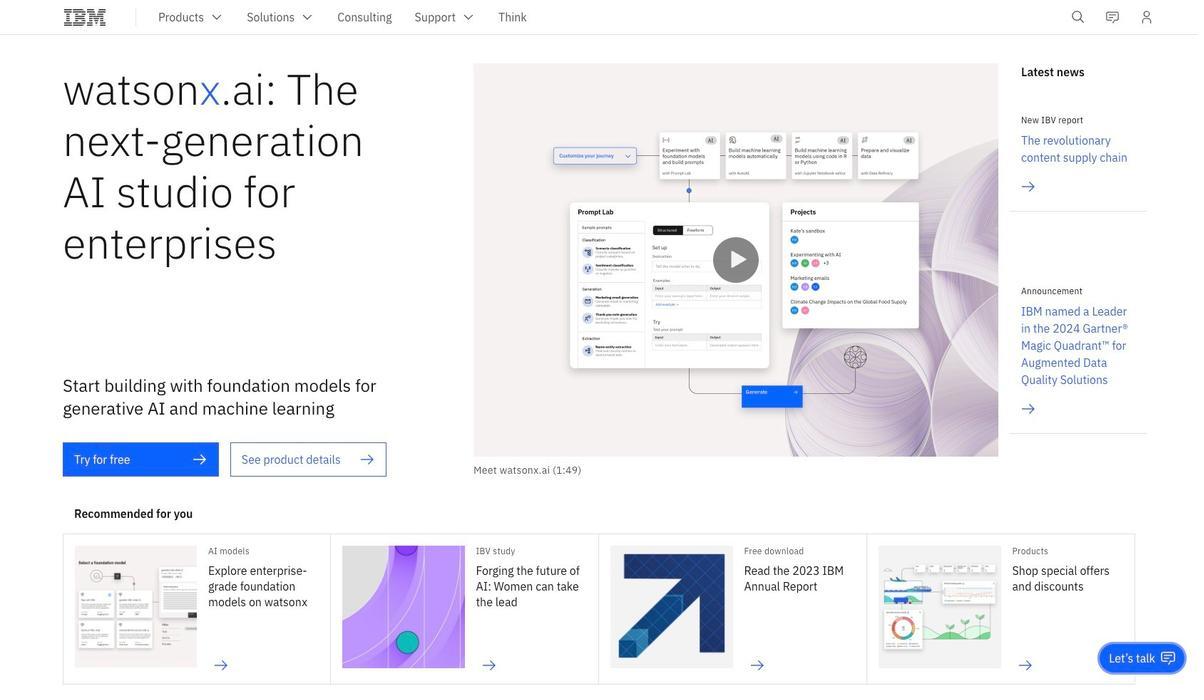 Task type: locate. For each thing, give the bounding box(es) containing it.
let's talk element
[[1109, 651, 1156, 667]]



Task type: vqa. For each thing, say whether or not it's contained in the screenshot.
'Your privacy choices' element
no



